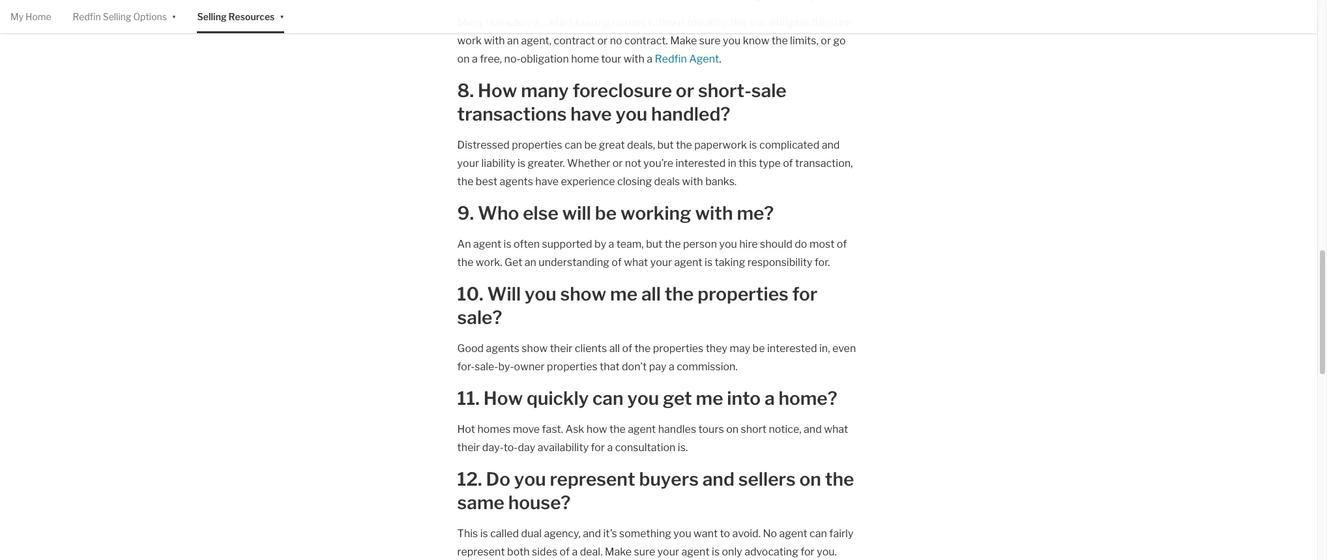 Task type: vqa. For each thing, say whether or not it's contained in the screenshot.
may
yes



Task type: locate. For each thing, give the bounding box(es) containing it.
1 vertical spatial sure
[[634, 546, 656, 558]]

1 horizontal spatial me
[[696, 387, 724, 410]]

1 vertical spatial homes
[[478, 423, 511, 436]]

1 vertical spatial interested
[[768, 342, 818, 355]]

the inside the 12. do you represent buyers and sellers on the same house?
[[826, 468, 855, 490]]

1 vertical spatial how
[[484, 387, 523, 410]]

1 vertical spatial an
[[525, 256, 537, 269]]

properties
[[512, 139, 563, 151], [698, 283, 789, 305], [653, 342, 704, 355], [547, 361, 598, 373]]

short
[[741, 423, 767, 436]]

is right liability
[[518, 157, 526, 170]]

for left you.
[[801, 546, 815, 558]]

selling resources ▾
[[197, 10, 284, 22]]

on right tours
[[727, 423, 739, 436]]

will
[[563, 202, 592, 224]]

represent
[[550, 468, 636, 490], [458, 546, 505, 558]]

of
[[783, 157, 794, 170], [837, 238, 847, 250], [612, 256, 622, 269], [623, 342, 633, 355], [560, 546, 570, 558]]

0 vertical spatial redfin
[[73, 11, 101, 22]]

0 horizontal spatial homes
[[478, 423, 511, 436]]

2 vertical spatial your
[[658, 546, 680, 558]]

1 horizontal spatial show
[[561, 283, 607, 305]]

1 horizontal spatial selling
[[197, 11, 227, 22]]

1 horizontal spatial on
[[727, 423, 739, 436]]

the
[[772, 35, 788, 47], [676, 139, 693, 151], [458, 175, 474, 188], [665, 238, 681, 250], [458, 256, 474, 269], [665, 283, 694, 305], [635, 342, 651, 355], [610, 423, 626, 436], [826, 468, 855, 490]]

show up owner
[[522, 342, 548, 355]]

homes inside hot homes move fast. ask how the agent handles tours on short notice, and what their day-to-day availability for a consultation is.
[[478, 423, 511, 436]]

of right 'type' at the right top of the page
[[783, 157, 794, 170]]

with down 'banks.'
[[696, 202, 733, 224]]

8. how many foreclosure or short-sale transactions have you handled?
[[458, 80, 787, 125]]

in,
[[820, 342, 831, 355]]

handled?
[[652, 103, 731, 125]]

have inside 8. how many foreclosure or short-sale transactions have you handled?
[[571, 103, 612, 125]]

2 vertical spatial be
[[753, 342, 765, 355]]

represent inside the 12. do you represent buyers and sellers on the same house?
[[550, 468, 636, 490]]

on inside hot homes move fast. ask how the agent handles tours on short notice, and what their day-to-day availability for a consultation is.
[[727, 423, 739, 436]]

0 horizontal spatial make
[[605, 546, 632, 558]]

1 ▾ from the left
[[172, 10, 176, 21]]

distressed properties can be great deals, but the paperwork is complicated and your liability is greater. whether or not you're interested in this type of transaction, the best agents have experience closing deals with banks.
[[458, 139, 853, 188]]

you down foreclosure on the top of the page
[[616, 103, 648, 125]]

how for 8.
[[478, 80, 518, 102]]

0 vertical spatial how
[[478, 80, 518, 102]]

can up you.
[[810, 528, 828, 540]]

redfin
[[73, 11, 101, 22], [655, 53, 687, 65]]

and up transaction,
[[822, 139, 840, 151]]

be inside distressed properties can be great deals, but the paperwork is complicated and your liability is greater. whether or not you're interested in this type of transaction, the best agents have experience closing deals with banks.
[[585, 139, 597, 151]]

a down contract.
[[647, 53, 653, 65]]

how up transactions on the top
[[478, 80, 518, 102]]

0 horizontal spatial to
[[720, 528, 731, 540]]

for inside hot homes move fast. ask how the agent handles tours on short notice, and what their day-to-day availability for a consultation is.
[[591, 442, 605, 454]]

2 vertical spatial for
[[801, 546, 815, 558]]

their left clients
[[550, 342, 573, 355]]

the down an agent is often supported by a team, but the person you hire should do most of the work. get an understanding of what your agent is taking responsibility for.
[[665, 283, 694, 305]]

or up handled?
[[676, 80, 695, 102]]

the inside many homebuyers start touring homes without realizing this can obligate them to work with an agent, contract or no contract. make sure you know the limits, or go on a free, no-obligation home tour with a
[[772, 35, 788, 47]]

what inside hot homes move fast. ask how the agent handles tours on short notice, and what their day-to-day availability for a consultation is.
[[825, 423, 849, 436]]

0 horizontal spatial what
[[624, 256, 648, 269]]

how
[[587, 423, 608, 436]]

0 vertical spatial have
[[571, 103, 612, 125]]

get
[[663, 387, 692, 410]]

interested down paperwork
[[676, 157, 726, 170]]

1 vertical spatial this
[[739, 157, 757, 170]]

1 vertical spatial redfin
[[655, 53, 687, 65]]

be up "whether"
[[585, 139, 597, 151]]

how inside 8. how many foreclosure or short-sale transactions have you handled?
[[478, 80, 518, 102]]

the inside 10. will you show me all the properties for sale?
[[665, 283, 694, 305]]

this inside many homebuyers start touring homes without realizing this can obligate them to work with an agent, contract or no contract. make sure you know the limits, or go on a free, no-obligation home tour with a
[[730, 16, 748, 29]]

and inside the 12. do you represent buyers and sellers on the same house?
[[703, 468, 735, 490]]

tour
[[602, 53, 622, 65]]

agents up by-
[[486, 342, 520, 355]]

selling left resources
[[197, 11, 227, 22]]

1 vertical spatial on
[[727, 423, 739, 436]]

what down team,
[[624, 256, 648, 269]]

properties inside 10. will you show me all the properties for sale?
[[698, 283, 789, 305]]

represent down this
[[458, 546, 505, 558]]

greater.
[[528, 157, 565, 170]]

0 vertical spatial all
[[642, 283, 661, 305]]

1 vertical spatial be
[[595, 202, 617, 224]]

1 horizontal spatial all
[[642, 283, 661, 305]]

0 horizontal spatial ▾
[[172, 10, 176, 21]]

you inside 8. how many foreclosure or short-sale transactions have you handled?
[[616, 103, 648, 125]]

your down something
[[658, 546, 680, 558]]

of up the don't
[[623, 342, 633, 355]]

agent up consultation
[[628, 423, 656, 436]]

1 vertical spatial all
[[610, 342, 620, 355]]

0 horizontal spatial their
[[458, 442, 480, 454]]

0 vertical spatial to
[[840, 16, 850, 29]]

1 horizontal spatial to
[[840, 16, 850, 29]]

interested left 'in,'
[[768, 342, 818, 355]]

1 vertical spatial for
[[591, 442, 605, 454]]

2 vertical spatial on
[[800, 468, 822, 490]]

1 vertical spatial show
[[522, 342, 548, 355]]

properties up the greater.
[[512, 139, 563, 151]]

your
[[458, 157, 479, 170], [651, 256, 673, 269], [658, 546, 680, 558]]

to inside many homebuyers start touring homes without realizing this can obligate them to work with an agent, contract or no contract. make sure you know the limits, or go on a free, no-obligation home tour with a
[[840, 16, 850, 29]]

2 horizontal spatial on
[[800, 468, 822, 490]]

agents down liability
[[500, 175, 533, 188]]

by
[[595, 238, 607, 250]]

an right get
[[525, 256, 537, 269]]

how
[[478, 80, 518, 102], [484, 387, 523, 410]]

sale?
[[458, 307, 502, 329]]

short-
[[699, 80, 752, 102]]

0 horizontal spatial all
[[610, 342, 620, 355]]

you inside many homebuyers start touring homes without realizing this can obligate them to work with an agent, contract or no contract. make sure you know the limits, or go on a free, no-obligation home tour with a
[[723, 35, 741, 47]]

get
[[505, 256, 523, 269]]

for
[[793, 283, 818, 305], [591, 442, 605, 454], [801, 546, 815, 558]]

and left sellers
[[703, 468, 735, 490]]

0 horizontal spatial represent
[[458, 546, 505, 558]]

or inside distressed properties can be great deals, but the paperwork is complicated and your liability is greater. whether or not you're interested in this type of transaction, the best agents have experience closing deals with banks.
[[613, 157, 623, 170]]

can up know
[[751, 16, 768, 29]]

is left only
[[712, 546, 720, 558]]

the right how
[[610, 423, 626, 436]]

0 vertical spatial make
[[671, 35, 698, 47]]

0 horizontal spatial sure
[[634, 546, 656, 558]]

have
[[571, 103, 612, 125], [536, 175, 559, 188]]

obligate
[[770, 16, 810, 29]]

you up the house?
[[515, 468, 546, 490]]

0 vertical spatial what
[[624, 256, 648, 269]]

or left the go
[[821, 35, 832, 47]]

can down that
[[593, 387, 624, 410]]

all
[[642, 283, 661, 305], [610, 342, 620, 355]]

you down the don't
[[628, 387, 660, 410]]

no
[[610, 35, 623, 47]]

tours
[[699, 423, 724, 436]]

1 vertical spatial what
[[825, 423, 849, 436]]

be inside good agents show their clients all of the properties they may be interested in, even for-sale-by-owner properties that don't pay a commission.
[[753, 342, 765, 355]]

interested inside good agents show their clients all of the properties they may be interested in, even for-sale-by-owner properties that don't pay a commission.
[[768, 342, 818, 355]]

you left want
[[674, 528, 692, 540]]

1 horizontal spatial have
[[571, 103, 612, 125]]

1 vertical spatial represent
[[458, 546, 505, 558]]

redfin inside the redfin selling options ▾
[[73, 11, 101, 22]]

0 horizontal spatial on
[[458, 53, 470, 65]]

1 vertical spatial agents
[[486, 342, 520, 355]]

your up 10. will you show me all the properties for sale?
[[651, 256, 673, 269]]

can inside many homebuyers start touring homes without realizing this can obligate them to work with an agent, contract or no contract. make sure you know the limits, or go on a free, no-obligation home tour with a
[[751, 16, 768, 29]]

interested
[[676, 157, 726, 170], [768, 342, 818, 355]]

for inside this is called dual agency, and it's something you want to avoid. no agent can fairly represent both sides of a deal. make sure your agent is only advocating for you.
[[801, 546, 815, 558]]

homes
[[613, 16, 646, 29], [478, 423, 511, 436]]

clients
[[575, 342, 607, 355]]

a inside good agents show their clients all of the properties they may be interested in, even for-sale-by-owner properties that don't pay a commission.
[[669, 361, 675, 373]]

0 vertical spatial sure
[[700, 35, 721, 47]]

their down hot
[[458, 442, 480, 454]]

and inside distressed properties can be great deals, but the paperwork is complicated and your liability is greater. whether or not you're interested in this type of transaction, the best agents have experience closing deals with banks.
[[822, 139, 840, 151]]

0 vertical spatial interested
[[676, 157, 726, 170]]

a inside an agent is often supported by a team, but the person you hire should do most of the work. get an understanding of what your agent is taking responsibility for.
[[609, 238, 615, 250]]

properties down the taking at the top right
[[698, 283, 789, 305]]

how down by-
[[484, 387, 523, 410]]

me
[[611, 283, 638, 305], [696, 387, 724, 410]]

of inside distressed properties can be great deals, but the paperwork is complicated and your liability is greater. whether or not you're interested in this type of transaction, the best agents have experience closing deals with banks.
[[783, 157, 794, 170]]

is right paperwork
[[750, 139, 758, 151]]

0 vertical spatial be
[[585, 139, 597, 151]]

1 horizontal spatial interested
[[768, 342, 818, 355]]

on
[[458, 53, 470, 65], [727, 423, 739, 436], [800, 468, 822, 490]]

1 horizontal spatial make
[[671, 35, 698, 47]]

be right may
[[753, 342, 765, 355]]

0 vertical spatial your
[[458, 157, 479, 170]]

0 vertical spatial on
[[458, 53, 470, 65]]

but
[[658, 139, 674, 151], [646, 238, 663, 250]]

1 vertical spatial their
[[458, 442, 480, 454]]

but right team,
[[646, 238, 663, 250]]

properties down clients
[[547, 361, 598, 373]]

1 horizontal spatial an
[[525, 256, 537, 269]]

you right will at the bottom
[[525, 283, 557, 305]]

a right the into
[[765, 387, 775, 410]]

with down contract.
[[624, 53, 645, 65]]

the up the don't
[[635, 342, 651, 355]]

limits,
[[791, 35, 819, 47]]

0 horizontal spatial show
[[522, 342, 548, 355]]

and right the notice,
[[804, 423, 822, 436]]

may
[[730, 342, 751, 355]]

1 horizontal spatial represent
[[550, 468, 636, 490]]

1 vertical spatial to
[[720, 528, 731, 540]]

0 vertical spatial represent
[[550, 468, 636, 490]]

your down distressed
[[458, 157, 479, 170]]

sure down something
[[634, 546, 656, 558]]

1 horizontal spatial redfin
[[655, 53, 687, 65]]

▾ right resources
[[280, 10, 284, 21]]

no-
[[505, 53, 521, 65]]

for-
[[458, 361, 475, 373]]

11.
[[458, 387, 480, 410]]

all for clients
[[610, 342, 620, 355]]

10. will you show me all the properties for sale?
[[458, 283, 818, 329]]

the inside good agents show their clients all of the properties they may be interested in, even for-sale-by-owner properties that don't pay a commission.
[[635, 342, 651, 355]]

8.
[[458, 80, 474, 102]]

this inside distressed properties can be great deals, but the paperwork is complicated and your liability is greater. whether or not you're interested in this type of transaction, the best agents have experience closing deals with banks.
[[739, 157, 757, 170]]

0 vertical spatial homes
[[613, 16, 646, 29]]

9. who else will be working with me?
[[458, 202, 774, 224]]

with up free, on the left top
[[484, 35, 505, 47]]

will
[[488, 283, 521, 305]]

0 vertical spatial their
[[550, 342, 573, 355]]

the up fairly at the right
[[826, 468, 855, 490]]

0 vertical spatial but
[[658, 139, 674, 151]]

your inside an agent is often supported by a team, but the person you hire should do most of the work. get an understanding of what your agent is taking responsibility for.
[[651, 256, 673, 269]]

day
[[518, 442, 536, 454]]

an agent is often supported by a team, but the person you hire should do most of the work. get an understanding of what your agent is taking responsibility for.
[[458, 238, 847, 269]]

me up tours
[[696, 387, 724, 410]]

0 horizontal spatial an
[[507, 35, 519, 47]]

2 ▾ from the left
[[280, 10, 284, 21]]

sure inside this is called dual agency, and it's something you want to avoid. no agent can fairly represent both sides of a deal. make sure your agent is only advocating for you.
[[634, 546, 656, 558]]

▾ right options
[[172, 10, 176, 21]]

selling inside selling resources ▾
[[197, 11, 227, 22]]

1 horizontal spatial sure
[[700, 35, 721, 47]]

9.
[[458, 202, 474, 224]]

a right the pay
[[669, 361, 675, 373]]

on down work
[[458, 53, 470, 65]]

a left free, on the left top
[[472, 53, 478, 65]]

have inside distressed properties can be great deals, but the paperwork is complicated and your liability is greater. whether or not you're interested in this type of transaction, the best agents have experience closing deals with banks.
[[536, 175, 559, 188]]

0 vertical spatial this
[[730, 16, 748, 29]]

1 vertical spatial make
[[605, 546, 632, 558]]

into
[[727, 387, 761, 410]]

homes up day-
[[478, 423, 511, 436]]

your inside this is called dual agency, and it's something you want to avoid. no agent can fairly represent both sides of a deal. make sure your agent is only advocating for you.
[[658, 546, 680, 558]]

all inside 10. will you show me all the properties for sale?
[[642, 283, 661, 305]]

you up the taking at the top right
[[720, 238, 738, 250]]

or left not
[[613, 157, 623, 170]]

0 horizontal spatial have
[[536, 175, 559, 188]]

be right the will
[[595, 202, 617, 224]]

of right most
[[837, 238, 847, 250]]

with right deals
[[683, 175, 704, 188]]

an up no-
[[507, 35, 519, 47]]

have down the greater.
[[536, 175, 559, 188]]

most
[[810, 238, 835, 250]]

0 horizontal spatial me
[[611, 283, 638, 305]]

agency,
[[544, 528, 581, 540]]

distressed
[[458, 139, 510, 151]]

make up redfin agent link on the top
[[671, 35, 698, 47]]

0 vertical spatial an
[[507, 35, 519, 47]]

transaction,
[[796, 157, 853, 170]]

a inside this is called dual agency, and it's something you want to avoid. no agent can fairly represent both sides of a deal. make sure your agent is only advocating for you.
[[572, 546, 578, 558]]

0 vertical spatial me
[[611, 283, 638, 305]]

1 horizontal spatial what
[[825, 423, 849, 436]]

for down how
[[591, 442, 605, 454]]

obligation
[[521, 53, 569, 65]]

their inside good agents show their clients all of the properties they may be interested in, even for-sale-by-owner properties that don't pay a commission.
[[550, 342, 573, 355]]

agent inside hot homes move fast. ask how the agent handles tours on short notice, and what their day-to-day availability for a consultation is.
[[628, 423, 656, 436]]

free,
[[480, 53, 502, 65]]

redfin for redfin selling options ▾
[[73, 11, 101, 22]]

redfin for redfin agent .
[[655, 53, 687, 65]]

and left it's
[[583, 528, 601, 540]]

make
[[671, 35, 698, 47], [605, 546, 632, 558]]

have up "great"
[[571, 103, 612, 125]]

is down person
[[705, 256, 713, 269]]

selling inside the redfin selling options ▾
[[103, 11, 131, 22]]

day-
[[483, 442, 504, 454]]

a down how
[[608, 442, 613, 454]]

10.
[[458, 283, 484, 305]]

show down understanding
[[561, 283, 607, 305]]

1 vertical spatial have
[[536, 175, 559, 188]]

all up that
[[610, 342, 620, 355]]

1 selling from the left
[[103, 11, 131, 22]]

0 vertical spatial agents
[[500, 175, 533, 188]]

for down for.
[[793, 283, 818, 305]]

what down home?
[[825, 423, 849, 436]]

1 vertical spatial but
[[646, 238, 663, 250]]

and inside hot homes move fast. ask how the agent handles tours on short notice, and what their day-to-day availability for a consultation is.
[[804, 423, 822, 436]]

agent
[[690, 53, 720, 65]]

make down it's
[[605, 546, 632, 558]]

this up know
[[730, 16, 748, 29]]

is
[[750, 139, 758, 151], [518, 157, 526, 170], [504, 238, 512, 250], [705, 256, 713, 269], [481, 528, 488, 540], [712, 546, 720, 558]]

redfin right home
[[73, 11, 101, 22]]

good agents show their clients all of the properties they may be interested in, even for-sale-by-owner properties that don't pay a commission.
[[458, 342, 857, 373]]

you.
[[817, 546, 837, 558]]

1 horizontal spatial ▾
[[280, 10, 284, 21]]

1 vertical spatial your
[[651, 256, 673, 269]]

my
[[10, 11, 24, 22]]

but inside distressed properties can be great deals, but the paperwork is complicated and your liability is greater. whether or not you're interested in this type of transaction, the best agents have experience closing deals with banks.
[[658, 139, 674, 151]]

on right sellers
[[800, 468, 822, 490]]

sure down realizing on the right of page
[[700, 35, 721, 47]]

properties inside distressed properties can be great deals, but the paperwork is complicated and your liability is greater. whether or not you're interested in this type of transaction, the best agents have experience closing deals with banks.
[[512, 139, 563, 151]]

agent
[[474, 238, 502, 250], [675, 256, 703, 269], [628, 423, 656, 436], [780, 528, 808, 540], [682, 546, 710, 558]]

a right by on the left top
[[609, 238, 615, 250]]

contract.
[[625, 35, 668, 47]]

1 horizontal spatial homes
[[613, 16, 646, 29]]

can up "whether"
[[565, 139, 582, 151]]

to
[[840, 16, 850, 29], [720, 528, 731, 540]]

0 horizontal spatial redfin
[[73, 11, 101, 22]]

1 horizontal spatial their
[[550, 342, 573, 355]]

homes up no
[[613, 16, 646, 29]]

all inside good agents show their clients all of the properties they may be interested in, even for-sale-by-owner properties that don't pay a commission.
[[610, 342, 620, 355]]

agent right no
[[780, 528, 808, 540]]

can inside distressed properties can be great deals, but the paperwork is complicated and your liability is greater. whether or not you're interested in this type of transaction, the best agents have experience closing deals with banks.
[[565, 139, 582, 151]]

0 horizontal spatial interested
[[676, 157, 726, 170]]

the down obligate
[[772, 35, 788, 47]]

of down agency,
[[560, 546, 570, 558]]

0 horizontal spatial selling
[[103, 11, 131, 22]]

0 vertical spatial for
[[793, 283, 818, 305]]

me down an agent is often supported by a team, but the person you hire should do most of the work. get an understanding of what your agent is taking responsibility for.
[[611, 283, 638, 305]]

selling
[[103, 11, 131, 22], [197, 11, 227, 22]]

should
[[761, 238, 793, 250]]

2 selling from the left
[[197, 11, 227, 22]]

0 vertical spatial show
[[561, 283, 607, 305]]

can inside this is called dual agency, and it's something you want to avoid. no agent can fairly represent both sides of a deal. make sure your agent is only advocating for you.
[[810, 528, 828, 540]]

this right "in"
[[739, 157, 757, 170]]



Task type: describe. For each thing, give the bounding box(es) containing it.
but inside an agent is often supported by a team, but the person you hire should do most of the work. get an understanding of what your agent is taking responsibility for.
[[646, 238, 663, 250]]

and inside this is called dual agency, and it's something you want to avoid. no agent can fairly represent both sides of a deal. make sure your agent is only advocating for you.
[[583, 528, 601, 540]]

quickly
[[527, 387, 589, 410]]

this is called dual agency, and it's something you want to avoid. no agent can fairly represent both sides of a deal. make sure your agent is only advocating for you.
[[458, 528, 854, 558]]

often
[[514, 238, 540, 250]]

do
[[486, 468, 511, 490]]

homebuyers
[[487, 16, 548, 29]]

understanding
[[539, 256, 610, 269]]

handles
[[659, 423, 697, 436]]

you inside this is called dual agency, and it's something you want to avoid. no agent can fairly represent both sides of a deal. make sure your agent is only advocating for you.
[[674, 528, 692, 540]]

hot homes move fast. ask how the agent handles tours on short notice, and what their day-to-day availability for a consultation is.
[[458, 423, 849, 454]]

properties up the pay
[[653, 342, 704, 355]]

not
[[625, 157, 642, 170]]

start
[[550, 16, 573, 29]]

hot
[[458, 423, 476, 436]]

of inside good agents show their clients all of the properties they may be interested in, even for-sale-by-owner properties that don't pay a commission.
[[623, 342, 633, 355]]

to inside this is called dual agency, and it's something you want to avoid. no agent can fairly represent both sides of a deal. make sure your agent is only advocating for you.
[[720, 528, 731, 540]]

sale-
[[475, 361, 499, 373]]

your for agency,
[[658, 546, 680, 558]]

know
[[743, 35, 770, 47]]

you're
[[644, 157, 674, 170]]

show inside good agents show their clients all of the properties they may be interested in, even for-sale-by-owner properties that don't pay a commission.
[[522, 342, 548, 355]]

11. how quickly can you get me into a home?
[[458, 387, 838, 410]]

the left best
[[458, 175, 474, 188]]

sale
[[752, 80, 787, 102]]

home?
[[779, 387, 838, 410]]

go
[[834, 35, 846, 47]]

agent down want
[[682, 546, 710, 558]]

their inside hot homes move fast. ask how the agent handles tours on short notice, and what their day-to-day availability for a consultation is.
[[458, 442, 480, 454]]

advocating
[[745, 546, 799, 558]]

the down an
[[458, 256, 474, 269]]

for.
[[815, 256, 831, 269]]

.
[[720, 53, 722, 65]]

called
[[491, 528, 519, 540]]

or inside 8. how many foreclosure or short-sale transactions have you handled?
[[676, 80, 695, 102]]

me inside 10. will you show me all the properties for sale?
[[611, 283, 638, 305]]

12. do you represent buyers and sellers on the same house?
[[458, 468, 855, 514]]

with inside distressed properties can be great deals, but the paperwork is complicated and your liability is greater. whether or not you're interested in this type of transaction, the best agents have experience closing deals with banks.
[[683, 175, 704, 188]]

redfin agent .
[[655, 53, 722, 65]]

make inside this is called dual agency, and it's something you want to avoid. no agent can fairly represent both sides of a deal. make sure your agent is only advocating for you.
[[605, 546, 632, 558]]

liability
[[482, 157, 516, 170]]

redfin selling options ▾
[[73, 10, 176, 22]]

work
[[458, 35, 482, 47]]

▾ inside selling resources ▾
[[280, 10, 284, 21]]

both
[[507, 546, 530, 558]]

them
[[812, 16, 838, 29]]

fast.
[[542, 423, 564, 436]]

transactions
[[458, 103, 567, 125]]

1 vertical spatial me
[[696, 387, 724, 410]]

a inside hot homes move fast. ask how the agent handles tours on short notice, and what their day-to-day availability for a consultation is.
[[608, 442, 613, 454]]

make inside many homebuyers start touring homes without realizing this can obligate them to work with an agent, contract or no contract. make sure you know the limits, or go on a free, no-obligation home tour with a
[[671, 35, 698, 47]]

hire
[[740, 238, 758, 250]]

home
[[26, 11, 51, 22]]

many
[[458, 16, 484, 29]]

deals,
[[627, 139, 656, 151]]

an inside many homebuyers start touring homes without realizing this can obligate them to work with an agent, contract or no contract. make sure you know the limits, or go on a free, no-obligation home tour with a
[[507, 35, 519, 47]]

you inside the 12. do you represent buyers and sellers on the same house?
[[515, 468, 546, 490]]

▾ inside the redfin selling options ▾
[[172, 10, 176, 21]]

you inside 10. will you show me all the properties for sale?
[[525, 283, 557, 305]]

on inside the 12. do you represent buyers and sellers on the same house?
[[800, 468, 822, 490]]

something
[[620, 528, 672, 540]]

supported
[[542, 238, 593, 250]]

you inside an agent is often supported by a team, but the person you hire should do most of the work. get an understanding of what your agent is taking responsibility for.
[[720, 238, 738, 250]]

agent,
[[522, 35, 552, 47]]

your for supported
[[651, 256, 673, 269]]

agent up work.
[[474, 238, 502, 250]]

same
[[458, 492, 505, 514]]

closing
[[618, 175, 652, 188]]

move
[[513, 423, 540, 436]]

12.
[[458, 468, 482, 490]]

contract
[[554, 35, 596, 47]]

buyers
[[639, 468, 699, 490]]

home
[[571, 53, 599, 65]]

sellers
[[739, 468, 796, 490]]

touring
[[575, 16, 610, 29]]

options
[[133, 11, 167, 22]]

for inside 10. will you show me all the properties for sale?
[[793, 283, 818, 305]]

working
[[621, 202, 692, 224]]

best
[[476, 175, 498, 188]]

type
[[759, 157, 781, 170]]

even
[[833, 342, 857, 355]]

good
[[458, 342, 484, 355]]

deal.
[[580, 546, 603, 558]]

is right this
[[481, 528, 488, 540]]

that
[[600, 361, 620, 373]]

the inside hot homes move fast. ask how the agent handles tours on short notice, and what their day-to-day availability for a consultation is.
[[610, 423, 626, 436]]

sure inside many homebuyers start touring homes without realizing this can obligate them to work with an agent, contract or no contract. make sure you know the limits, or go on a free, no-obligation home tour with a
[[700, 35, 721, 47]]

show inside 10. will you show me all the properties for sale?
[[561, 283, 607, 305]]

dual
[[522, 528, 542, 540]]

agent down person
[[675, 256, 703, 269]]

all for me
[[642, 283, 661, 305]]

the down handled?
[[676, 139, 693, 151]]

how for 11.
[[484, 387, 523, 410]]

my home link
[[10, 0, 51, 33]]

or left no
[[598, 35, 608, 47]]

availability
[[538, 442, 589, 454]]

many homebuyers start touring homes without realizing this can obligate them to work with an agent, contract or no contract. make sure you know the limits, or go on a free, no-obligation home tour with a
[[458, 16, 850, 65]]

resources
[[229, 11, 275, 22]]

an
[[458, 238, 471, 250]]

represent inside this is called dual agency, and it's something you want to avoid. no agent can fairly represent both sides of a deal. make sure your agent is only advocating for you.
[[458, 546, 505, 558]]

on inside many homebuyers start touring homes without realizing this can obligate them to work with an agent, contract or no contract. make sure you know the limits, or go on a free, no-obligation home tour with a
[[458, 53, 470, 65]]

agents inside distressed properties can be great deals, but the paperwork is complicated and your liability is greater. whether or not you're interested in this type of transaction, the best agents have experience closing deals with banks.
[[500, 175, 533, 188]]

person
[[683, 238, 717, 250]]

of inside this is called dual agency, and it's something you want to avoid. no agent can fairly represent both sides of a deal. make sure your agent is only advocating for you.
[[560, 546, 570, 558]]

homes inside many homebuyers start touring homes without realizing this can obligate them to work with an agent, contract or no contract. make sure you know the limits, or go on a free, no-obligation home tour with a
[[613, 16, 646, 29]]

want
[[694, 528, 718, 540]]

fairly
[[830, 528, 854, 540]]

the left person
[[665, 238, 681, 250]]

paperwork
[[695, 139, 748, 151]]

redfin agent link
[[655, 53, 720, 65]]

who
[[478, 202, 519, 224]]

don't
[[622, 361, 647, 373]]

is up get
[[504, 238, 512, 250]]

me?
[[737, 202, 774, 224]]

agents inside good agents show their clients all of the properties they may be interested in, even for-sale-by-owner properties that don't pay a commission.
[[486, 342, 520, 355]]

what inside an agent is often supported by a team, but the person you hire should do most of the work. get an understanding of what your agent is taking responsibility for.
[[624, 256, 648, 269]]

pay
[[649, 361, 667, 373]]

your inside distressed properties can be great deals, but the paperwork is complicated and your liability is greater. whether or not you're interested in this type of transaction, the best agents have experience closing deals with banks.
[[458, 157, 479, 170]]

avoid.
[[733, 528, 761, 540]]

do
[[795, 238, 808, 250]]

complicated
[[760, 139, 820, 151]]

sides
[[532, 546, 558, 558]]

interested inside distressed properties can be great deals, but the paperwork is complicated and your liability is greater. whether or not you're interested in this type of transaction, the best agents have experience closing deals with banks.
[[676, 157, 726, 170]]

of down team,
[[612, 256, 622, 269]]

work.
[[476, 256, 503, 269]]

great
[[599, 139, 625, 151]]

an inside an agent is often supported by a team, but the person you hire should do most of the work. get an understanding of what your agent is taking responsibility for.
[[525, 256, 537, 269]]

without
[[648, 16, 685, 29]]

owner
[[514, 361, 545, 373]]



